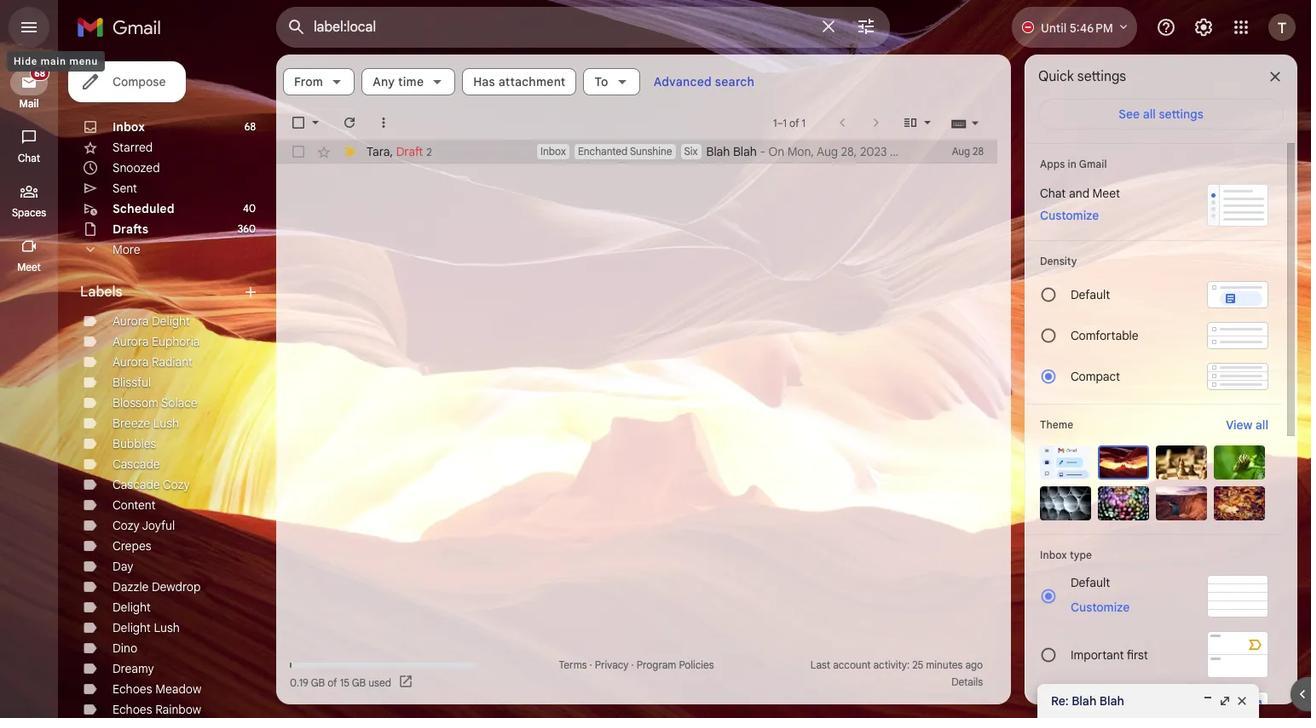Task type: vqa. For each thing, say whether or not it's contained in the screenshot.
the topmost Bliss
no



Task type: locate. For each thing, give the bounding box(es) containing it.
cascade down bubbles
[[113, 457, 160, 472]]

six
[[684, 145, 698, 158]]

tara , draft 2
[[367, 144, 432, 159]]

360
[[238, 223, 256, 235]]

joyful
[[142, 518, 175, 534]]

terms
[[559, 659, 587, 672]]

to button
[[584, 68, 640, 95]]

delight down delight link
[[113, 621, 151, 636]]

all
[[1143, 107, 1156, 122], [1256, 418, 1269, 433]]

inbox up starred
[[113, 119, 145, 135]]

1 vertical spatial echoes
[[113, 703, 152, 718]]

2 vertical spatial inbox
[[1040, 549, 1067, 562]]

toggle split pane mode image
[[902, 114, 919, 131]]

1 vertical spatial all
[[1256, 418, 1269, 433]]

close image
[[1235, 695, 1249, 708]]

3 1 from the left
[[802, 116, 806, 129]]

lush down blossom solace link in the bottom left of the page
[[153, 416, 179, 431]]

aurora
[[113, 314, 149, 329], [113, 334, 149, 350], [113, 355, 149, 370]]

view
[[1226, 418, 1253, 433]]

row
[[276, 140, 997, 164]]

important because you marked it as important. switch
[[341, 143, 358, 160]]

aurora radiant link
[[113, 355, 193, 370]]

of left 15
[[328, 677, 337, 689]]

1 vertical spatial cascade
[[113, 477, 160, 493]]

1 vertical spatial customize button
[[1061, 598, 1140, 618]]

chat for chat and meet customize
[[1040, 186, 1066, 201]]

density
[[1040, 255, 1077, 268]]

enchanted
[[578, 145, 628, 158]]

2 gb from the left
[[352, 677, 366, 689]]

2 echoes from the top
[[113, 703, 152, 718]]

dreamy
[[113, 662, 154, 677]]

sunshine
[[630, 145, 672, 158]]

1 vertical spatial chat
[[1040, 186, 1066, 201]]

,
[[390, 144, 393, 159]]

meadow
[[155, 682, 201, 697]]

delight inside aurora delight aurora euphoria aurora radiant blissful blossom solace breeze lush bubbles cascade cascade cozy content cozy joyful crepes day
[[152, 314, 190, 329]]

apps
[[1040, 158, 1065, 171]]

1 horizontal spatial all
[[1256, 418, 1269, 433]]

Search in mail text field
[[314, 19, 808, 36]]

starred snoozed sent
[[113, 140, 160, 196]]

0 vertical spatial inbox
[[113, 119, 145, 135]]

0 horizontal spatial settings
[[1077, 68, 1126, 85]]

0 vertical spatial default
[[1071, 287, 1110, 303]]

1 gb from the left
[[311, 677, 325, 689]]

cascade link
[[113, 457, 160, 472]]

·
[[590, 659, 592, 672], [631, 659, 634, 672]]

0 horizontal spatial all
[[1143, 107, 1156, 122]]

mail heading
[[0, 97, 58, 111]]

gb right 0.19
[[311, 677, 325, 689]]

settings right quick
[[1077, 68, 1126, 85]]

spaces heading
[[0, 206, 58, 220]]

delight for delight link
[[113, 600, 151, 616]]

aurora down aurora delight link
[[113, 334, 149, 350]]

0 vertical spatial cascade
[[113, 457, 160, 472]]

spaces
[[12, 206, 46, 219]]

0 horizontal spatial inbox
[[113, 119, 145, 135]]

1 horizontal spatial cozy
[[163, 477, 190, 493]]

0 vertical spatial settings
[[1077, 68, 1126, 85]]

delight
[[152, 314, 190, 329], [113, 600, 151, 616], [113, 621, 151, 636]]

details
[[952, 676, 983, 689]]

0 horizontal spatial cozy
[[113, 518, 140, 534]]

0.19
[[290, 677, 309, 689]]

drafts
[[113, 222, 148, 237]]

2 · from the left
[[631, 659, 634, 672]]

echoes meadow link
[[113, 682, 201, 697]]

display density element
[[1040, 255, 1269, 268]]

details link
[[952, 676, 983, 689]]

meet heading
[[0, 261, 58, 275]]

attachment
[[498, 74, 566, 90]]

aurora up blissful
[[113, 355, 149, 370]]

snoozed link
[[113, 160, 160, 176]]

meet down spaces heading
[[17, 261, 41, 274]]

chat inside chat and meet customize
[[1040, 186, 1066, 201]]

-
[[760, 144, 765, 159]]

customize up important
[[1071, 600, 1130, 616]]

all right see
[[1143, 107, 1156, 122]]

chat down mail heading
[[18, 152, 40, 165]]

customize button
[[1030, 205, 1109, 226], [1061, 598, 1140, 618]]

echoes down echoes meadow link
[[113, 703, 152, 718]]

last account activity: 25 minutes ago details
[[811, 659, 983, 689]]

1 vertical spatial aurora
[[113, 334, 149, 350]]

compose button
[[68, 61, 186, 102]]

main content
[[276, 55, 1011, 705]]

to
[[595, 74, 608, 90]]

0 vertical spatial delight
[[152, 314, 190, 329]]

cascade down cascade link
[[113, 477, 160, 493]]

aurora up aurora euphoria link
[[113, 314, 149, 329]]

2 horizontal spatial 1
[[802, 116, 806, 129]]

2 vertical spatial aurora
[[113, 355, 149, 370]]

rainbow
[[155, 703, 201, 718]]

delight lush
[[113, 621, 180, 636]]

cozy
[[163, 477, 190, 493], [113, 518, 140, 534]]

1 horizontal spatial meet
[[1093, 186, 1120, 201]]

0 vertical spatial all
[[1143, 107, 1156, 122]]

delight lush link
[[113, 621, 180, 636]]

blah left -
[[733, 144, 757, 159]]

echoes down dreamy
[[113, 682, 152, 697]]

account
[[833, 659, 871, 672]]

customize
[[1040, 208, 1099, 223], [1071, 600, 1130, 616]]

0 vertical spatial meet
[[1093, 186, 1120, 201]]

0 horizontal spatial chat
[[18, 152, 40, 165]]

· right privacy link
[[631, 659, 634, 672]]

advanced
[[654, 74, 712, 90]]

clear search image
[[812, 9, 846, 43]]

view all
[[1226, 418, 1269, 433]]

0 horizontal spatial ·
[[590, 659, 592, 672]]

2 vertical spatial delight
[[113, 621, 151, 636]]

customize button down and
[[1030, 205, 1109, 226]]

compact
[[1071, 369, 1120, 385]]

1 vertical spatial meet
[[17, 261, 41, 274]]

default down type
[[1071, 575, 1110, 591]]

0 horizontal spatial meet
[[17, 261, 41, 274]]

first
[[1127, 648, 1148, 663]]

1 vertical spatial inbox
[[541, 145, 566, 158]]

quick
[[1038, 68, 1074, 85]]

1 horizontal spatial chat
[[1040, 186, 1066, 201]]

chat inside heading
[[18, 152, 40, 165]]

gmail image
[[77, 10, 170, 44]]

1 echoes from the top
[[113, 682, 152, 697]]

draft
[[396, 144, 423, 159]]

3 aurora from the top
[[113, 355, 149, 370]]

0 vertical spatial aurora
[[113, 314, 149, 329]]

1 vertical spatial customize
[[1071, 600, 1130, 616]]

customize button up important
[[1061, 598, 1140, 618]]

customize button for default
[[1061, 598, 1140, 618]]

echoes for echoes rainbow
[[113, 703, 152, 718]]

chat
[[18, 152, 40, 165], [1040, 186, 1066, 201]]

inbox left type
[[1040, 549, 1067, 562]]

· right terms
[[590, 659, 592, 672]]

delight up the euphoria
[[152, 314, 190, 329]]

1 vertical spatial cozy
[[113, 518, 140, 534]]

0 horizontal spatial gb
[[311, 677, 325, 689]]

of right –
[[790, 116, 799, 129]]

scheduled link
[[113, 201, 174, 217]]

default up comfortable
[[1071, 287, 1110, 303]]

1 1 from the left
[[773, 116, 777, 129]]

default
[[1071, 287, 1110, 303], [1071, 575, 1110, 591]]

0 vertical spatial lush
[[153, 416, 179, 431]]

0 horizontal spatial of
[[328, 677, 337, 689]]

starred link
[[113, 140, 153, 155]]

crepes link
[[113, 539, 151, 554]]

0 vertical spatial chat
[[18, 152, 40, 165]]

dazzle
[[113, 580, 149, 595]]

1 cascade from the top
[[113, 457, 160, 472]]

1 horizontal spatial ·
[[631, 659, 634, 672]]

1 horizontal spatial settings
[[1159, 107, 1204, 122]]

meet right and
[[1093, 186, 1120, 201]]

dazzle dewdrop
[[113, 580, 201, 595]]

aurora delight aurora euphoria aurora radiant blissful blossom solace breeze lush bubbles cascade cascade cozy content cozy joyful crepes day
[[113, 314, 200, 575]]

inbox left 'enchanted'
[[541, 145, 566, 158]]

gb
[[311, 677, 325, 689], [352, 677, 366, 689]]

settings image
[[1194, 17, 1214, 38]]

0 horizontal spatial 1
[[773, 116, 777, 129]]

1 vertical spatial default
[[1071, 575, 1110, 591]]

gb right 15
[[352, 677, 366, 689]]

0 vertical spatial cozy
[[163, 477, 190, 493]]

1 · from the left
[[590, 659, 592, 672]]

tara
[[367, 144, 390, 159]]

chat left and
[[1040, 186, 1066, 201]]

1 horizontal spatial 1
[[783, 116, 787, 129]]

blah
[[706, 144, 730, 159], [733, 144, 757, 159], [1072, 694, 1097, 709], [1100, 694, 1124, 709]]

breeze lush link
[[113, 416, 179, 431]]

1 vertical spatial settings
[[1159, 107, 1204, 122]]

all right view
[[1256, 418, 1269, 433]]

lush inside aurora delight aurora euphoria aurora radiant blissful blossom solace breeze lush bubbles cascade cascade cozy content cozy joyful crepes day
[[153, 416, 179, 431]]

settings right see
[[1159, 107, 1204, 122]]

lush down dewdrop
[[154, 621, 180, 636]]

footer
[[276, 657, 997, 691]]

2 horizontal spatial inbox
[[1040, 549, 1067, 562]]

1 horizontal spatial inbox
[[541, 145, 566, 158]]

1 horizontal spatial gb
[[352, 677, 366, 689]]

blah right 're:'
[[1072, 694, 1097, 709]]

0 vertical spatial echoes
[[113, 682, 152, 697]]

mail, 68 unread messages image
[[28, 70, 48, 86]]

program policies link
[[637, 659, 714, 672]]

cozy up "joyful"
[[163, 477, 190, 493]]

customize down and
[[1040, 208, 1099, 223]]

cozy up the crepes link
[[113, 518, 140, 534]]

blah down important first
[[1100, 694, 1124, 709]]

0 vertical spatial customize
[[1040, 208, 1099, 223]]

used
[[369, 677, 391, 689]]

delight down dazzle in the bottom of the page
[[113, 600, 151, 616]]

1 vertical spatial delight
[[113, 600, 151, 616]]

enchanted sunshine
[[578, 145, 672, 158]]

inbox
[[113, 119, 145, 135], [541, 145, 566, 158], [1040, 549, 1067, 562]]

echoes
[[113, 682, 152, 697], [113, 703, 152, 718]]

navigation
[[0, 55, 60, 719]]

customize button for chat and meet
[[1030, 205, 1109, 226]]

0 vertical spatial of
[[790, 116, 799, 129]]

0 vertical spatial customize button
[[1030, 205, 1109, 226]]

row containing tara
[[276, 140, 997, 164]]



Task type: describe. For each thing, give the bounding box(es) containing it.
settings inside quick settings element
[[1077, 68, 1126, 85]]

inbox link
[[113, 119, 145, 135]]

echoes for echoes meadow
[[113, 682, 152, 697]]

Search in mail search field
[[276, 7, 890, 48]]

search in mail image
[[281, 12, 312, 43]]

euphoria
[[152, 334, 200, 350]]

–
[[777, 116, 783, 129]]

see all settings button
[[1038, 99, 1284, 130]]

echoes rainbow link
[[113, 703, 201, 718]]

content
[[113, 498, 156, 513]]

pop out image
[[1218, 695, 1232, 708]]

scheduled
[[113, 201, 174, 217]]

minimize image
[[1201, 695, 1215, 708]]

dino
[[113, 641, 137, 656]]

blossom solace link
[[113, 396, 198, 411]]

advanced search options image
[[849, 9, 883, 43]]

inbox type element
[[1040, 549, 1269, 562]]

cozy joyful link
[[113, 518, 175, 534]]

drafts link
[[113, 222, 148, 237]]

re:
[[1051, 694, 1069, 709]]

dazzle dewdrop link
[[113, 580, 201, 595]]

snoozed
[[113, 160, 160, 176]]

blah right six
[[706, 144, 730, 159]]

delight link
[[113, 600, 151, 616]]

chat for chat
[[18, 152, 40, 165]]

all for see
[[1143, 107, 1156, 122]]

main menu image
[[19, 17, 39, 38]]

68
[[244, 120, 256, 133]]

compose
[[113, 74, 166, 90]]

important
[[1071, 648, 1124, 663]]

25
[[912, 659, 923, 672]]

last
[[811, 659, 831, 672]]

2 1 from the left
[[783, 116, 787, 129]]

dreamy link
[[113, 662, 154, 677]]

2 aurora from the top
[[113, 334, 149, 350]]

follow link to manage storage image
[[398, 674, 415, 691]]

sent
[[113, 181, 137, 196]]

aurora delight link
[[113, 314, 190, 329]]

customize inside button
[[1071, 600, 1130, 616]]

2
[[427, 145, 432, 158]]

more button
[[68, 240, 266, 260]]

0.19 gb of 15 gb used
[[290, 677, 391, 689]]

delight for delight lush
[[113, 621, 151, 636]]

search
[[715, 74, 755, 90]]

all for view
[[1256, 418, 1269, 433]]

advanced search button
[[647, 66, 761, 97]]

15
[[340, 677, 350, 689]]

meet inside heading
[[17, 261, 41, 274]]

apps in gmail
[[1040, 158, 1107, 171]]

content link
[[113, 498, 156, 513]]

more
[[113, 242, 140, 257]]

support image
[[1156, 17, 1177, 38]]

has attachment
[[473, 74, 566, 90]]

radiant
[[152, 355, 193, 370]]

crepes
[[113, 539, 151, 554]]

bubbles
[[113, 437, 156, 452]]

inbox for inbox link
[[113, 119, 145, 135]]

bubbles link
[[113, 437, 156, 452]]

inbox for inbox type
[[1040, 549, 1067, 562]]

has
[[473, 74, 495, 90]]

theme element
[[1040, 417, 1074, 434]]

program
[[637, 659, 676, 672]]

ago
[[966, 659, 983, 672]]

echoes rainbow
[[113, 703, 201, 718]]

select input tool image
[[970, 116, 980, 129]]

re: blah blah
[[1051, 694, 1124, 709]]

privacy link
[[595, 659, 629, 672]]

dewdrop
[[152, 580, 201, 595]]

1 aurora from the top
[[113, 314, 149, 329]]

aurora euphoria link
[[113, 334, 200, 350]]

1 vertical spatial of
[[328, 677, 337, 689]]

labels heading
[[80, 284, 242, 301]]

blah blah -
[[706, 144, 769, 159]]

aug
[[952, 145, 970, 158]]

echoes meadow
[[113, 682, 201, 697]]

theme
[[1040, 419, 1074, 431]]

chat and meet customize
[[1040, 186, 1120, 223]]

customize inside chat and meet customize
[[1040, 208, 1099, 223]]

important first
[[1071, 648, 1148, 663]]

meet inside chat and meet customize
[[1093, 186, 1120, 201]]

cascade cozy link
[[113, 477, 190, 493]]

labels
[[80, 284, 122, 301]]

40
[[243, 202, 256, 215]]

aug 28
[[952, 145, 984, 158]]

chat heading
[[0, 152, 58, 165]]

in
[[1068, 158, 1077, 171]]

privacy
[[595, 659, 629, 672]]

settings inside see all settings button
[[1159, 107, 1204, 122]]

mail
[[19, 97, 39, 110]]

main content containing has attachment
[[276, 55, 1011, 705]]

2 default from the top
[[1071, 575, 1110, 591]]

inbox type
[[1040, 549, 1092, 562]]

2 cascade from the top
[[113, 477, 160, 493]]

inbox inside row
[[541, 145, 566, 158]]

see all settings
[[1119, 107, 1204, 122]]

blossom
[[113, 396, 158, 411]]

refresh image
[[341, 114, 358, 131]]

terms link
[[559, 659, 587, 672]]

blissful
[[113, 375, 151, 390]]

footer containing terms
[[276, 657, 997, 691]]

1 horizontal spatial of
[[790, 116, 799, 129]]

terms · privacy · program policies
[[559, 659, 714, 672]]

navigation containing mail
[[0, 55, 60, 719]]

blissful link
[[113, 375, 151, 390]]

solace
[[161, 396, 198, 411]]

28
[[973, 145, 984, 158]]

breeze
[[113, 416, 150, 431]]

type
[[1070, 549, 1092, 562]]

quick settings element
[[1038, 68, 1126, 99]]

activity:
[[873, 659, 910, 672]]

day
[[113, 559, 133, 575]]

advanced search
[[654, 74, 755, 90]]

gmail
[[1079, 158, 1107, 171]]

and
[[1069, 186, 1090, 201]]

sent link
[[113, 181, 137, 196]]

1 vertical spatial lush
[[154, 621, 180, 636]]

1 default from the top
[[1071, 287, 1110, 303]]



